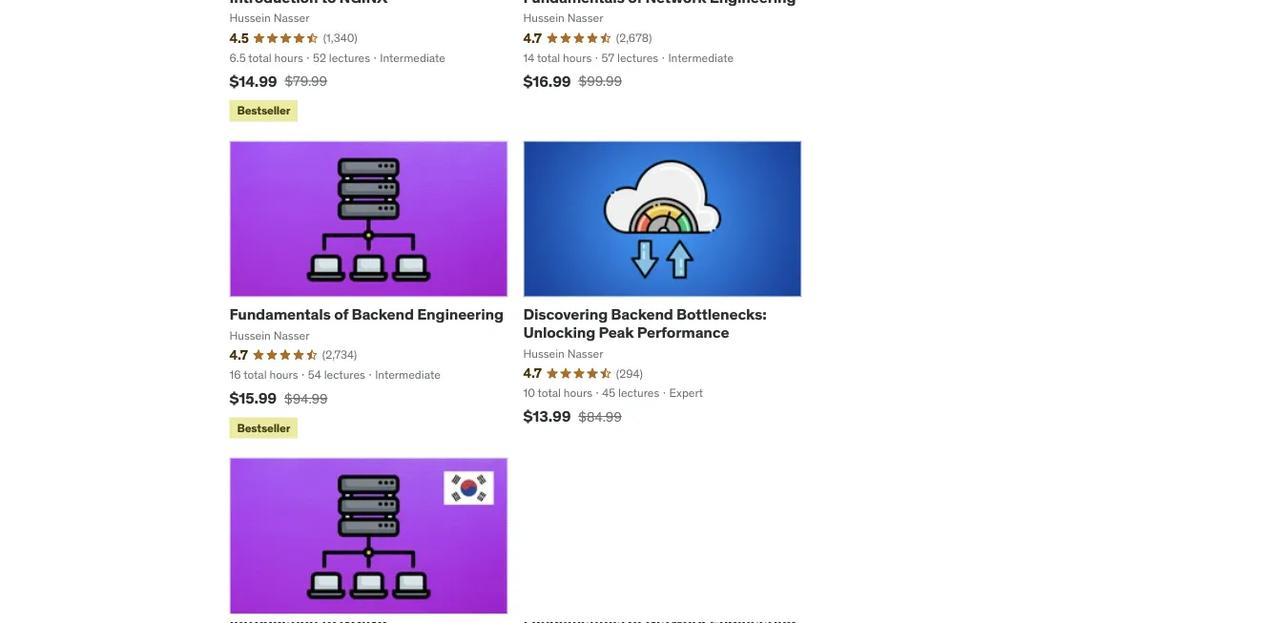Task type: vqa. For each thing, say whether or not it's contained in the screenshot.
the 10
yes



Task type: locate. For each thing, give the bounding box(es) containing it.
hours up $13.99 $84.99
[[564, 386, 593, 401]]

0 vertical spatial 4.7
[[523, 30, 542, 47]]

engineering
[[417, 305, 504, 324]]

performance
[[637, 323, 729, 342]]

backend right of
[[352, 305, 414, 324]]

1340 reviews element
[[323, 30, 358, 46]]

hussein nasser
[[229, 11, 310, 26], [523, 11, 603, 26]]

lectures for $13.99
[[618, 386, 660, 401]]

bestseller down $15.99
[[237, 421, 290, 435]]

(2,678)
[[616, 31, 652, 46]]

lectures
[[329, 51, 370, 66], [617, 51, 659, 66], [324, 368, 365, 383], [618, 386, 660, 401]]

1 horizontal spatial hussein nasser
[[523, 11, 603, 26]]

hussein nasser up 4.5
[[229, 11, 310, 26]]

$16.99 $99.99
[[523, 72, 622, 91]]

1 vertical spatial bestseller
[[237, 421, 290, 435]]

total for $16.99
[[537, 51, 560, 66]]

$15.99
[[229, 389, 277, 408]]

6.5
[[229, 51, 246, 66]]

hussein up 14 total hours
[[523, 11, 565, 26]]

lectures down 2734 reviews element
[[324, 368, 365, 383]]

294 reviews element
[[616, 366, 643, 382]]

$79.99
[[285, 73, 327, 90]]

total for $15.99
[[243, 368, 267, 383]]

lectures down "2678 reviews" element
[[617, 51, 659, 66]]

hussein down 'unlocking'
[[523, 346, 565, 361]]

hours up $15.99 $94.99
[[269, 368, 298, 383]]

0 horizontal spatial hussein nasser
[[229, 11, 310, 26]]

2 bestseller from the top
[[237, 421, 290, 435]]

hussein down fundamentals
[[229, 328, 271, 343]]

of
[[334, 305, 348, 324]]

nasser inside fundamentals of backend engineering hussein nasser
[[274, 328, 310, 343]]

4.7 up 10
[[523, 365, 542, 382]]

intermediate right 52 lectures
[[380, 51, 445, 66]]

total for $13.99
[[538, 386, 561, 401]]

nasser down fundamentals
[[274, 328, 310, 343]]

peak
[[599, 323, 634, 342]]

total right 16
[[243, 368, 267, 383]]

10
[[523, 386, 535, 401]]

4.7 for $13.99
[[523, 365, 542, 382]]

total right 14
[[537, 51, 560, 66]]

backend
[[352, 305, 414, 324], [611, 305, 673, 324]]

discovering
[[523, 305, 608, 324]]

4.7 for $16.99
[[523, 30, 542, 47]]

$15.99 $94.99
[[229, 389, 328, 408]]

total right 6.5
[[248, 51, 272, 66]]

2 vertical spatial 4.7
[[523, 365, 542, 382]]

6.5 total hours
[[229, 51, 303, 66]]

lectures for $16.99
[[617, 51, 659, 66]]

hussein inside discovering backend bottlenecks: unlocking peak performance hussein nasser
[[523, 346, 565, 361]]

intermediate right 57 lectures
[[668, 51, 734, 66]]

4.7 up 16
[[229, 347, 248, 364]]

14
[[523, 51, 535, 66]]

1 vertical spatial 4.7
[[229, 347, 248, 364]]

intermediate for $16.99
[[668, 51, 734, 66]]

bestseller down $14.99 at the top left of page
[[237, 104, 290, 118]]

1 horizontal spatial backend
[[611, 305, 673, 324]]

hussein
[[229, 11, 271, 26], [523, 11, 565, 26], [229, 328, 271, 343], [523, 346, 565, 361]]

4.7 up 14
[[523, 30, 542, 47]]

52 lectures
[[313, 51, 370, 66]]

2734 reviews element
[[322, 347, 357, 363]]

lectures down 1340 reviews element
[[329, 51, 370, 66]]

nasser down 'unlocking'
[[567, 346, 603, 361]]

4.7
[[523, 30, 542, 47], [229, 347, 248, 364], [523, 365, 542, 382]]

2 hussein nasser from the left
[[523, 11, 603, 26]]

hours up $16.99 $99.99
[[563, 51, 592, 66]]

intermediate
[[380, 51, 445, 66], [668, 51, 734, 66], [375, 368, 441, 383]]

0 horizontal spatial backend
[[352, 305, 414, 324]]

1 bestseller from the top
[[237, 104, 290, 118]]

2 backend from the left
[[611, 305, 673, 324]]

total right 10
[[538, 386, 561, 401]]

unlocking
[[523, 323, 595, 342]]

bestseller for $15.99
[[237, 421, 290, 435]]

hussein nasser up 14 total hours
[[523, 11, 603, 26]]

lectures for $14.99
[[329, 51, 370, 66]]

hours up $14.99 $79.99
[[274, 51, 303, 66]]

1 hussein nasser from the left
[[229, 11, 310, 26]]

4.5
[[229, 30, 249, 47]]

0 vertical spatial bestseller
[[237, 104, 290, 118]]

nasser
[[274, 11, 310, 26], [567, 11, 603, 26], [274, 328, 310, 343], [567, 346, 603, 361]]

54
[[308, 368, 321, 383]]

hours
[[274, 51, 303, 66], [563, 51, 592, 66], [269, 368, 298, 383], [564, 386, 593, 401]]

$13.99 $84.99
[[523, 407, 622, 426]]

lectures down 294 reviews element
[[618, 386, 660, 401]]

hussein inside fundamentals of backend engineering hussein nasser
[[229, 328, 271, 343]]

intermediate for $15.99
[[375, 368, 441, 383]]

1 backend from the left
[[352, 305, 414, 324]]

total
[[248, 51, 272, 66], [537, 51, 560, 66], [243, 368, 267, 383], [538, 386, 561, 401]]

hours for $16.99
[[563, 51, 592, 66]]

bestseller
[[237, 104, 290, 118], [237, 421, 290, 435]]

backend up '(294)'
[[611, 305, 673, 324]]

intermediate down fundamentals of backend engineering hussein nasser
[[375, 368, 441, 383]]

52
[[313, 51, 326, 66]]

$14.99 $79.99
[[229, 72, 327, 91]]



Task type: describe. For each thing, give the bounding box(es) containing it.
57
[[602, 51, 615, 66]]

$16.99
[[523, 72, 571, 91]]

bottlenecks:
[[677, 305, 767, 324]]

16 total hours
[[229, 368, 298, 383]]

discovering backend bottlenecks: unlocking peak performance hussein nasser
[[523, 305, 767, 361]]

$99.99
[[579, 73, 622, 90]]

$94.99
[[284, 390, 328, 407]]

lectures for $15.99
[[324, 368, 365, 383]]

backend inside discovering backend bottlenecks: unlocking peak performance hussein nasser
[[611, 305, 673, 324]]

nasser up 6.5 total hours
[[274, 11, 310, 26]]

4.7 for $15.99
[[229, 347, 248, 364]]

intermediate for $14.99
[[380, 51, 445, 66]]

2678 reviews element
[[616, 30, 652, 46]]

10 total hours
[[523, 386, 593, 401]]

(2,734)
[[322, 348, 357, 363]]

bestseller for $14.99
[[237, 104, 290, 118]]

hussein up 4.5
[[229, 11, 271, 26]]

$84.99
[[579, 408, 622, 426]]

45
[[602, 386, 616, 401]]

expert
[[669, 386, 703, 401]]

fundamentals
[[229, 305, 331, 324]]

discovering backend bottlenecks: unlocking peak performance link
[[523, 305, 767, 342]]

backend inside fundamentals of backend engineering hussein nasser
[[352, 305, 414, 324]]

hussein nasser for $14.99
[[229, 11, 310, 26]]

fundamentals of backend engineering link
[[229, 305, 504, 324]]

16
[[229, 368, 241, 383]]

hours for $14.99
[[274, 51, 303, 66]]

nasser inside discovering backend bottlenecks: unlocking peak performance hussein nasser
[[567, 346, 603, 361]]

hussein nasser for $16.99
[[523, 11, 603, 26]]

14 total hours
[[523, 51, 592, 66]]

nasser up '57'
[[567, 11, 603, 26]]

$14.99
[[229, 72, 277, 91]]

45 lectures
[[602, 386, 660, 401]]

54 lectures
[[308, 368, 365, 383]]

(1,340)
[[323, 31, 358, 46]]

$13.99
[[523, 407, 571, 426]]

57 lectures
[[602, 51, 659, 66]]

(294)
[[616, 366, 643, 381]]

hours for $15.99
[[269, 368, 298, 383]]

fundamentals of backend engineering hussein nasser
[[229, 305, 504, 343]]

total for $14.99
[[248, 51, 272, 66]]

hours for $13.99
[[564, 386, 593, 401]]



